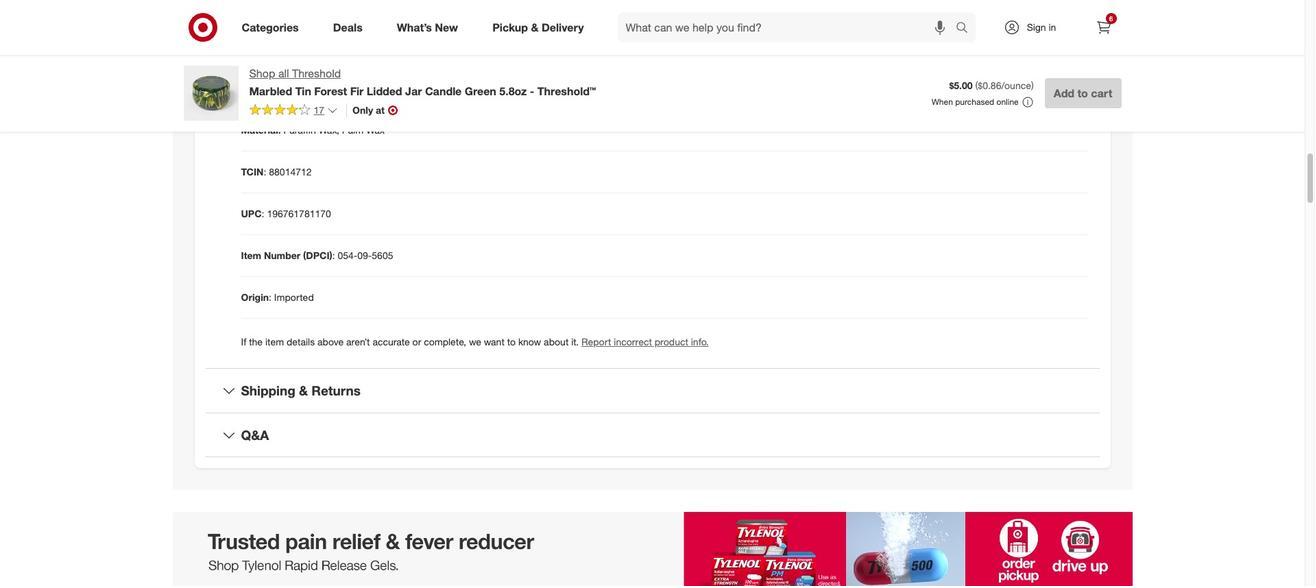 Task type: describe. For each thing, give the bounding box(es) containing it.
pickup & delivery link
[[481, 12, 601, 43]]

)
[[1032, 80, 1034, 91]]

only
[[353, 104, 373, 116]]

(
[[976, 80, 979, 91]]

054-
[[338, 250, 358, 261]]

item number (dpci) : 054-09-5605
[[241, 250, 393, 261]]

deals link
[[322, 12, 380, 43]]

in
[[1049, 21, 1057, 33]]

hours
[[365, 82, 390, 94]]

shop
[[249, 67, 275, 80]]

fir
[[350, 84, 364, 98]]

product
[[655, 336, 689, 348]]

add to cart button
[[1045, 78, 1122, 108]]

pickup & delivery
[[493, 20, 584, 34]]

aren't
[[347, 336, 370, 348]]

report
[[582, 336, 612, 348]]

approximate burn time: 40 hours
[[241, 82, 390, 94]]

material:
[[241, 124, 281, 136]]

pickup
[[493, 20, 528, 34]]

threshold™
[[538, 84, 596, 98]]

$5.00 ( $0.86 /ounce )
[[950, 80, 1034, 91]]

number
[[264, 250, 301, 261]]

q&a button
[[205, 413, 1100, 457]]

wax
[[366, 124, 385, 136]]

item
[[241, 250, 261, 261]]

accurate
[[373, 336, 410, 348]]

complete,
[[424, 336, 467, 348]]

what's
[[397, 20, 432, 34]]

shipping & returns button
[[205, 369, 1100, 413]]

add
[[1054, 86, 1075, 100]]

q&a
[[241, 427, 269, 443]]

the
[[249, 336, 263, 348]]

-
[[530, 84, 535, 98]]

marbled
[[249, 84, 293, 98]]

196761781170
[[267, 208, 331, 219]]

threshold
[[292, 67, 341, 80]]

incorrect
[[614, 336, 652, 348]]

advertisement region
[[173, 513, 1133, 587]]

40
[[351, 82, 362, 94]]

at
[[376, 104, 385, 116]]

/ounce
[[1002, 80, 1032, 91]]

origin
[[241, 291, 269, 303]]

What can we help you find? suggestions appear below search field
[[618, 12, 959, 43]]

sign
[[1027, 21, 1047, 33]]

& for shipping
[[299, 383, 308, 399]]

shipping
[[241, 383, 296, 399]]

about
[[544, 336, 569, 348]]

what's new
[[397, 20, 458, 34]]

if
[[241, 336, 246, 348]]

upc
[[241, 208, 262, 219]]

search
[[950, 22, 983, 35]]

shop all threshold marbled tin forest fir lidded jar candle green 5.8oz - threshold™
[[249, 67, 596, 98]]

tcin : 88014712
[[241, 166, 312, 178]]

tcin
[[241, 166, 264, 178]]

when
[[932, 97, 954, 107]]

burn
[[302, 82, 323, 94]]

new
[[435, 20, 458, 34]]



Task type: vqa. For each thing, say whether or not it's contained in the screenshot.
Candle
yes



Task type: locate. For each thing, give the bounding box(es) containing it.
1 vertical spatial to
[[507, 336, 516, 348]]

categories link
[[230, 12, 316, 43]]

wax,
[[319, 124, 340, 136]]

green
[[465, 84, 497, 98]]

&
[[531, 20, 539, 34], [299, 383, 308, 399]]

17
[[314, 104, 325, 116]]

details
[[287, 336, 315, 348]]

0 vertical spatial to
[[1078, 86, 1089, 100]]

we
[[469, 336, 482, 348]]

: left 054-
[[333, 250, 335, 261]]

all
[[278, 67, 289, 80]]

add to cart
[[1054, 86, 1113, 100]]

candle
[[425, 84, 462, 98]]

17 link
[[249, 103, 338, 119]]

$0.86
[[979, 80, 1002, 91]]

6 link
[[1089, 12, 1119, 43]]

sign in link
[[992, 12, 1078, 43]]

time:
[[326, 82, 349, 94]]

: for 88014712
[[264, 166, 266, 178]]

categories
[[242, 20, 299, 34]]

6
[[1110, 14, 1114, 23]]

5.8oz
[[500, 84, 527, 98]]

upc : 196761781170
[[241, 208, 331, 219]]

want
[[484, 336, 505, 348]]

imported
[[274, 291, 314, 303]]

image of marbled tin forest fir lidded jar candle green 5.8oz - threshold™ image
[[184, 66, 238, 121]]

0 horizontal spatial to
[[507, 336, 516, 348]]

tin
[[296, 84, 311, 98]]

palm
[[342, 124, 364, 136]]

to
[[1078, 86, 1089, 100], [507, 336, 516, 348]]

& for pickup
[[531, 20, 539, 34]]

origin : imported
[[241, 291, 314, 303]]

online
[[997, 97, 1019, 107]]

09-
[[358, 250, 372, 261]]

1 vertical spatial &
[[299, 383, 308, 399]]

returns
[[312, 383, 361, 399]]

& left returns
[[299, 383, 308, 399]]

delivery
[[542, 20, 584, 34]]

know
[[519, 336, 541, 348]]

: left imported
[[269, 291, 272, 303]]

approximate
[[241, 82, 299, 94]]

lidded
[[367, 84, 402, 98]]

or
[[413, 336, 421, 348]]

: for imported
[[269, 291, 272, 303]]

cart
[[1092, 86, 1113, 100]]

deals
[[333, 20, 363, 34]]

to inside button
[[1078, 86, 1089, 100]]

1 horizontal spatial to
[[1078, 86, 1089, 100]]

when purchased online
[[932, 97, 1019, 107]]

what's new link
[[385, 12, 476, 43]]

0 horizontal spatial &
[[299, 383, 308, 399]]

purchased
[[956, 97, 995, 107]]

: for 196761781170
[[262, 208, 264, 219]]

: left the 88014712
[[264, 166, 266, 178]]

88014712
[[269, 166, 312, 178]]

& inside 'link'
[[531, 20, 539, 34]]

& right pickup
[[531, 20, 539, 34]]

shipping & returns
[[241, 383, 361, 399]]

jar
[[405, 84, 422, 98]]

forest
[[314, 84, 347, 98]]

if the item details above aren't accurate or complete, we want to know about it. report incorrect product info.
[[241, 336, 709, 348]]

0 vertical spatial &
[[531, 20, 539, 34]]

info.
[[691, 336, 709, 348]]

search button
[[950, 12, 983, 45]]

report incorrect product info. button
[[582, 335, 709, 349]]

(dpci)
[[303, 250, 333, 261]]

to right add
[[1078, 86, 1089, 100]]

above
[[318, 336, 344, 348]]

paraffin
[[284, 124, 316, 136]]

it.
[[572, 336, 579, 348]]

item
[[265, 336, 284, 348]]

sign in
[[1027, 21, 1057, 33]]

to right the want
[[507, 336, 516, 348]]

& inside dropdown button
[[299, 383, 308, 399]]

material: paraffin wax, palm wax
[[241, 124, 385, 136]]

only at
[[353, 104, 385, 116]]

$5.00
[[950, 80, 973, 91]]

: left 196761781170
[[262, 208, 264, 219]]

5605
[[372, 250, 393, 261]]

1 horizontal spatial &
[[531, 20, 539, 34]]

:
[[264, 166, 266, 178], [262, 208, 264, 219], [333, 250, 335, 261], [269, 291, 272, 303]]



